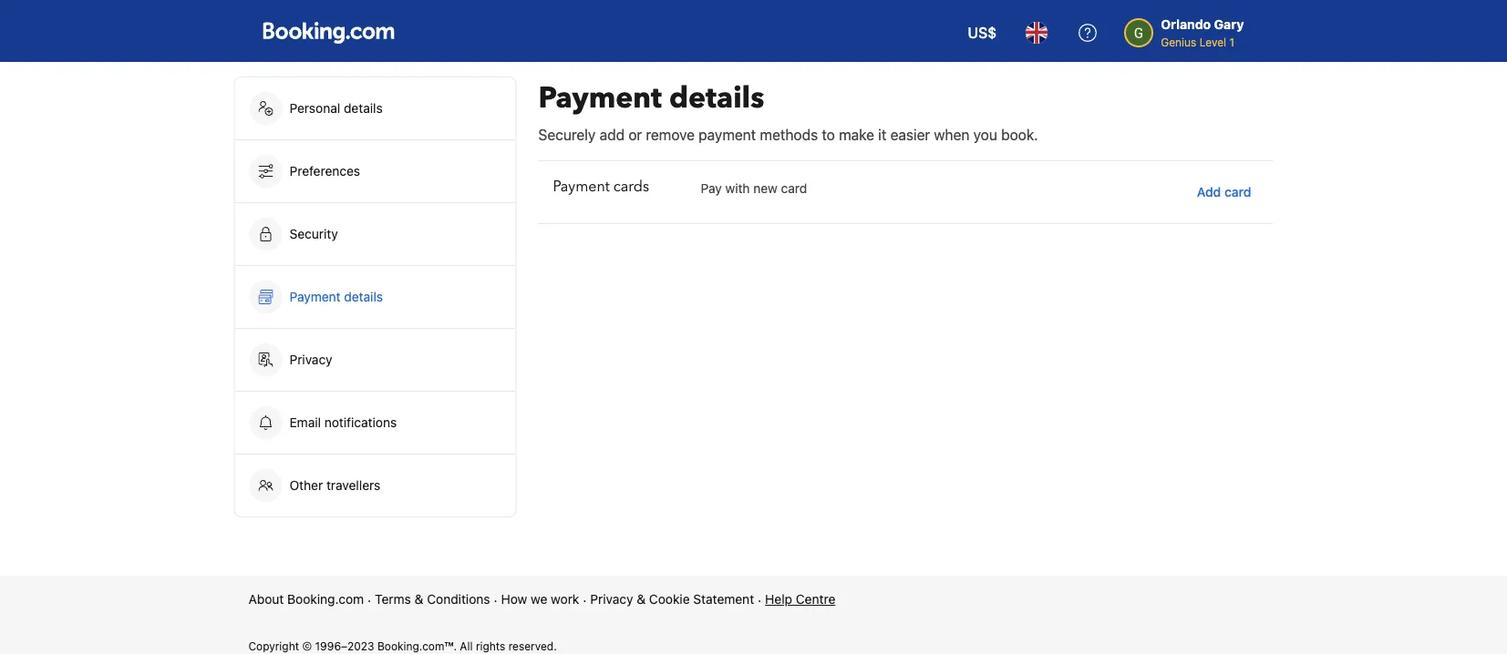 Task type: vqa. For each thing, say whether or not it's contained in the screenshot.
the Email associated with Email notifications Decide what you want to be notified about, and unsubscribe from what you don't.
no



Task type: describe. For each thing, give the bounding box(es) containing it.
remove
[[646, 126, 695, 144]]

add
[[599, 126, 625, 144]]

copyright © 1996–2023 booking.com™. all rights reserved.
[[248, 640, 557, 653]]

details for personal details
[[344, 101, 383, 116]]

securely
[[538, 126, 596, 144]]

pay
[[701, 181, 722, 196]]

all
[[460, 640, 473, 653]]

1996–2023
[[315, 640, 374, 653]]

cards
[[613, 177, 649, 197]]

we
[[531, 592, 547, 607]]

us$ button
[[957, 11, 1008, 55]]

how
[[501, 592, 527, 607]]

card inside dropdown button
[[1224, 185, 1251, 200]]

methods
[[760, 126, 818, 144]]

terms & conditions
[[375, 592, 490, 607]]

when
[[934, 126, 970, 144]]

rights
[[476, 640, 505, 653]]

email
[[289, 415, 321, 430]]

add card button
[[1190, 176, 1259, 209]]

payment for payment details
[[289, 289, 341, 305]]

make
[[839, 126, 874, 144]]

orlando gary genius level 1
[[1161, 17, 1244, 48]]

notifications
[[324, 415, 397, 430]]

about booking.com
[[248, 592, 364, 607]]

help
[[765, 592, 792, 607]]

how we work
[[501, 592, 579, 607]]

new
[[753, 181, 778, 196]]

privacy link
[[235, 329, 516, 391]]

1
[[1229, 36, 1234, 48]]

personal details link
[[235, 77, 516, 139]]

booking.com
[[287, 592, 364, 607]]

& for privacy
[[637, 592, 646, 607]]

with
[[725, 181, 750, 196]]

how we work link
[[501, 591, 579, 609]]

payment for payment cards
[[553, 177, 610, 197]]

privacy & cookie statement link
[[590, 591, 754, 609]]

orlando
[[1161, 17, 1211, 32]]

& for terms
[[414, 592, 423, 607]]

us$
[[968, 24, 997, 41]]

book.
[[1001, 126, 1038, 144]]

privacy for privacy
[[289, 352, 332, 367]]

or
[[628, 126, 642, 144]]

email notifications link
[[235, 392, 516, 454]]

preferences link
[[235, 140, 516, 202]]



Task type: locate. For each thing, give the bounding box(es) containing it.
you
[[973, 126, 997, 144]]

1 vertical spatial privacy
[[590, 592, 633, 607]]

level
[[1199, 36, 1226, 48]]

1 horizontal spatial &
[[637, 592, 646, 607]]

0 horizontal spatial privacy
[[289, 352, 332, 367]]

booking.com™.
[[377, 640, 457, 653]]

it
[[878, 126, 887, 144]]

privacy
[[289, 352, 332, 367], [590, 592, 633, 607]]

&
[[414, 592, 423, 607], [637, 592, 646, 607]]

details inside payment details securely add or remove payment methods to make it easier when you book.
[[669, 78, 764, 118]]

add
[[1197, 185, 1221, 200]]

payment cards
[[553, 177, 649, 197]]

centre
[[796, 592, 835, 607]]

email notifications
[[289, 415, 397, 430]]

add card
[[1197, 185, 1251, 200]]

1 horizontal spatial privacy
[[590, 592, 633, 607]]

privacy for privacy & cookie statement
[[590, 592, 633, 607]]

cookie
[[649, 592, 690, 607]]

statement
[[693, 592, 754, 607]]

0 horizontal spatial card
[[781, 181, 807, 196]]

1 horizontal spatial card
[[1224, 185, 1251, 200]]

0 horizontal spatial &
[[414, 592, 423, 607]]

easier
[[890, 126, 930, 144]]

help centre link
[[765, 591, 835, 609]]

payment details
[[289, 289, 386, 305]]

personal details
[[289, 101, 383, 116]]

security
[[289, 227, 338, 242]]

& inside terms & conditions link
[[414, 592, 423, 607]]

privacy inside privacy & cookie statement link
[[590, 592, 633, 607]]

1 & from the left
[[414, 592, 423, 607]]

terms
[[375, 592, 411, 607]]

gary
[[1214, 17, 1244, 32]]

0 vertical spatial privacy
[[289, 352, 332, 367]]

other
[[289, 478, 323, 493]]

payment left "cards"
[[553, 177, 610, 197]]

other travellers
[[289, 478, 380, 493]]

privacy up email
[[289, 352, 332, 367]]

travellers
[[326, 478, 380, 493]]

2 vertical spatial payment
[[289, 289, 341, 305]]

details up payment
[[669, 78, 764, 118]]

terms & conditions link
[[375, 591, 490, 609]]

1 vertical spatial payment
[[553, 177, 610, 197]]

payment
[[699, 126, 756, 144]]

payment for payment details securely add or remove payment methods to make it easier when you book.
[[538, 78, 662, 118]]

details right personal
[[344, 101, 383, 116]]

details for payment details securely add or remove payment methods to make it easier when you book.
[[669, 78, 764, 118]]

other travellers link
[[235, 455, 516, 517]]

payment down the 'security'
[[289, 289, 341, 305]]

payment details link
[[235, 266, 516, 328]]

payment details securely add or remove payment methods to make it easier when you book.
[[538, 78, 1038, 144]]

0 vertical spatial payment
[[538, 78, 662, 118]]

preferences
[[289, 164, 360, 179]]

privacy inside privacy link
[[289, 352, 332, 367]]

about
[[248, 592, 284, 607]]

copyright
[[248, 640, 299, 653]]

details down security "link"
[[344, 289, 383, 305]]

privacy right work
[[590, 592, 633, 607]]

work
[[551, 592, 579, 607]]

help centre
[[765, 592, 835, 607]]

genius
[[1161, 36, 1196, 48]]

©
[[302, 640, 312, 653]]

details
[[669, 78, 764, 118], [344, 101, 383, 116], [344, 289, 383, 305]]

payment
[[538, 78, 662, 118], [553, 177, 610, 197], [289, 289, 341, 305]]

payment up add
[[538, 78, 662, 118]]

reserved.
[[508, 640, 557, 653]]

pay with new card
[[701, 181, 807, 196]]

& inside privacy & cookie statement link
[[637, 592, 646, 607]]

to
[[822, 126, 835, 144]]

details for payment details
[[344, 289, 383, 305]]

2 & from the left
[[637, 592, 646, 607]]

card
[[781, 181, 807, 196], [1224, 185, 1251, 200]]

conditions
[[427, 592, 490, 607]]

& right terms
[[414, 592, 423, 607]]

security link
[[235, 203, 516, 265]]

payment inside payment details securely add or remove payment methods to make it easier when you book.
[[538, 78, 662, 118]]

personal
[[289, 101, 340, 116]]

& left cookie
[[637, 592, 646, 607]]

about booking.com link
[[248, 591, 364, 609]]

card right add
[[1224, 185, 1251, 200]]

privacy & cookie statement
[[590, 592, 754, 607]]

card right new
[[781, 181, 807, 196]]



